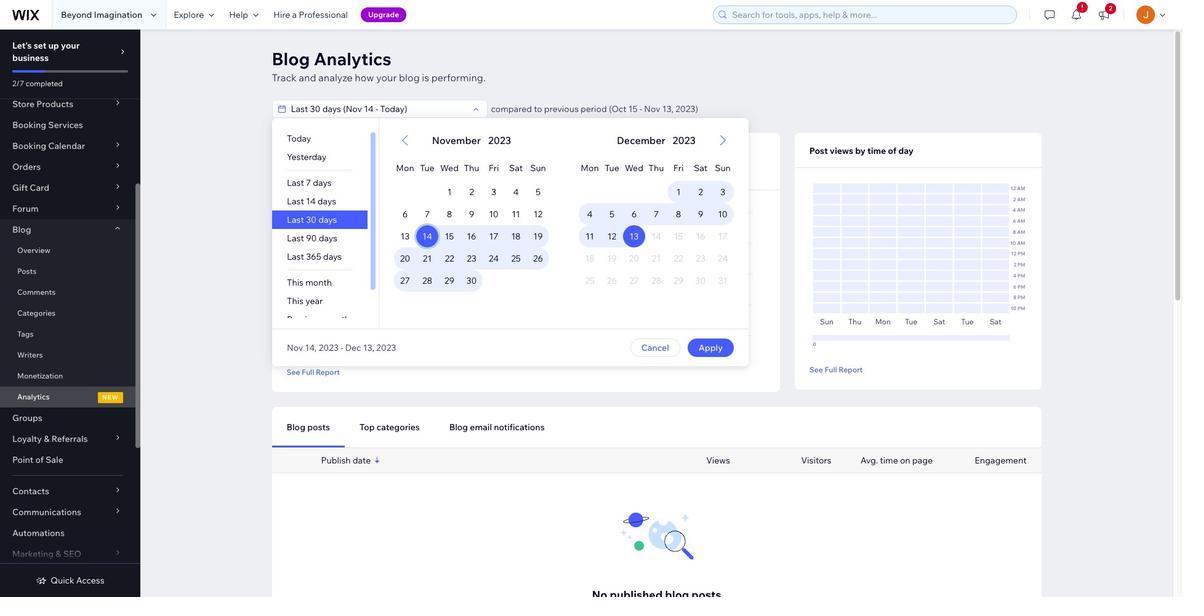Task type: vqa. For each thing, say whether or not it's contained in the screenshot.
leftmost views
yes



Task type: describe. For each thing, give the bounding box(es) containing it.
last 30 days
[[287, 214, 337, 225]]

avg. time on page
[[861, 455, 933, 466]]

explore
[[174, 9, 204, 20]]

professional
[[299, 9, 348, 20]]

2 6 from the left
[[632, 209, 637, 220]]

1 horizontal spatial see
[[810, 365, 823, 374]]

0 inside 'new subscribers 0'
[[481, 160, 489, 174]]

alert containing december
[[613, 133, 699, 148]]

beyond
[[61, 9, 92, 20]]

days for last 365 days
[[323, 251, 342, 262]]

report for leftmost the see full report button
[[316, 367, 340, 377]]

mon tue wed thu for 7
[[396, 163, 479, 174]]

grid containing november
[[379, 118, 564, 329]]

views for by
[[830, 145, 854, 156]]

overview link
[[0, 240, 136, 261]]

compared to previous period (oct 15 - nov 13, 2023)
[[491, 103, 699, 115]]

grid containing december
[[564, 118, 749, 329]]

blog email notifications
[[450, 422, 545, 433]]

2 inside button
[[1110, 4, 1113, 12]]

1 horizontal spatial 13,
[[663, 103, 674, 115]]

fri for 8
[[673, 163, 684, 174]]

& for loyalty
[[44, 434, 50, 445]]

sidebar element
[[0, 30, 140, 598]]

december
[[617, 134, 665, 147]]

apply button
[[688, 339, 734, 357]]

27
[[400, 275, 410, 286]]

mon for 4
[[581, 163, 599, 174]]

point
[[12, 455, 33, 466]]

21
[[423, 253, 432, 264]]

categories
[[377, 422, 420, 433]]

1 horizontal spatial -
[[640, 103, 643, 115]]

1 6 from the left
[[402, 209, 408, 220]]

quick access
[[51, 575, 105, 586]]

mon for 6
[[396, 163, 414, 174]]

1 horizontal spatial 11
[[586, 231, 594, 242]]

forum button
[[0, 198, 136, 219]]

list box containing today
[[272, 129, 379, 329]]

sat for 11
[[509, 163, 523, 174]]

publish
[[321, 455, 351, 466]]

categories
[[17, 309, 56, 318]]

imagination
[[94, 9, 143, 20]]

booking calendar button
[[0, 136, 136, 156]]

blog posts
[[287, 422, 330, 433]]

upgrade button
[[361, 7, 407, 22]]

365
[[306, 251, 321, 262]]

0 horizontal spatial 4
[[513, 187, 519, 198]]

previous
[[287, 314, 321, 325]]

sat for 9
[[694, 163, 708, 174]]

writers link
[[0, 345, 136, 366]]

views
[[707, 455, 731, 466]]

day
[[899, 145, 914, 156]]

services
[[48, 120, 83, 131]]

last for last 30 days
[[287, 214, 304, 225]]

2/7 completed
[[12, 79, 63, 88]]

2 8 from the left
[[676, 209, 681, 220]]

2/7
[[12, 79, 24, 88]]

wednesday, december 13, 2023 cell
[[623, 225, 645, 248]]

categories link
[[0, 303, 136, 324]]

0 vertical spatial of
[[888, 145, 897, 156]]

subscribers
[[502, 148, 549, 159]]

tags link
[[0, 324, 136, 345]]

2023 right the dec on the bottom left of the page
[[376, 343, 396, 354]]

post views by time of day
[[810, 145, 914, 156]]

& for marketing
[[56, 549, 61, 560]]

last for last 365 days
[[287, 251, 304, 262]]

report for the see full report button to the right
[[839, 365, 863, 374]]

29
[[444, 275, 454, 286]]

posts link
[[0, 261, 136, 282]]

last 90 days
[[287, 233, 337, 244]]

19
[[533, 231, 543, 242]]

today
[[287, 133, 311, 144]]

apply
[[699, 343, 723, 354]]

help button
[[222, 0, 266, 30]]

of inside sidebar "element"
[[35, 455, 44, 466]]

seo
[[63, 549, 81, 560]]

nov 14, 2023 - dec 13, 2023
[[287, 343, 396, 354]]

blog posts button
[[272, 407, 345, 448]]

blog
[[399, 71, 420, 84]]

1 horizontal spatial see full report
[[810, 365, 863, 374]]

products
[[36, 99, 73, 110]]

1 horizontal spatial 12
[[608, 231, 616, 242]]

access
[[76, 575, 105, 586]]

store products button
[[0, 94, 136, 115]]

post for 0
[[287, 148, 305, 159]]

forum
[[12, 203, 39, 214]]

publish date
[[321, 455, 371, 466]]

thu for 7
[[649, 163, 664, 174]]

let's set up your business
[[12, 40, 80, 63]]

gift
[[12, 182, 28, 193]]

compared
[[491, 103, 532, 115]]

posts
[[17, 267, 36, 276]]

1 horizontal spatial 30
[[466, 275, 477, 286]]

store
[[12, 99, 35, 110]]

2023 right 14,
[[319, 343, 338, 354]]

quick
[[51, 575, 74, 586]]

engagement 0
[[579, 148, 631, 174]]

days for last 90 days
[[319, 233, 337, 244]]

0 horizontal spatial 7
[[306, 177, 311, 189]]

month for this month
[[305, 277, 332, 288]]

analyze
[[319, 71, 353, 84]]

writers
[[17, 351, 43, 360]]

loyalty
[[12, 434, 42, 445]]

days for last 14 days
[[317, 196, 336, 207]]

to
[[534, 103, 542, 115]]

orders
[[12, 161, 41, 172]]

3 for 9
[[720, 187, 725, 198]]

up
[[48, 40, 59, 51]]

booking for booking services
[[12, 120, 46, 131]]

0 vertical spatial 15
[[629, 103, 638, 115]]

year
[[305, 296, 323, 307]]

2 button
[[1091, 0, 1118, 30]]

0 horizontal spatial 15
[[445, 231, 454, 242]]

overview
[[17, 246, 50, 255]]

2 for 12
[[469, 187, 474, 198]]

last for last 90 days
[[287, 233, 304, 244]]

loyalty & referrals button
[[0, 429, 136, 450]]

this for this year
[[287, 296, 303, 307]]

0 inside post views 0
[[287, 160, 294, 174]]

point of sale
[[12, 455, 63, 466]]

card
[[30, 182, 49, 193]]

sun for 10
[[715, 163, 731, 174]]

previous
[[544, 103, 579, 115]]

2 9 from the left
[[698, 209, 703, 220]]

communications button
[[0, 502, 136, 523]]

avg.
[[861, 455, 879, 466]]

wed for 8
[[440, 163, 459, 174]]

contacts button
[[0, 481, 136, 502]]

upgrade
[[368, 10, 399, 19]]

1 vertical spatial time
[[881, 455, 899, 466]]

Search for tools, apps, help & more... field
[[729, 6, 1013, 23]]

1 vertical spatial nov
[[287, 343, 303, 354]]

completed
[[26, 79, 63, 88]]

is
[[422, 71, 429, 84]]

1 for 9
[[447, 187, 451, 198]]

by
[[856, 145, 866, 156]]

posts
[[307, 422, 330, 433]]

days for last 30 days
[[318, 214, 337, 225]]

16
[[467, 231, 476, 242]]

a
[[292, 9, 297, 20]]

0 horizontal spatial 5
[[536, 187, 541, 198]]

26
[[533, 253, 543, 264]]

marketing & seo
[[12, 549, 81, 560]]



Task type: locate. For each thing, give the bounding box(es) containing it.
1 horizontal spatial visitors
[[802, 455, 832, 466]]

orders button
[[0, 156, 136, 177]]

sat down 2023) at right
[[694, 163, 708, 174]]

1 alert from the left
[[428, 133, 515, 148]]

gift card
[[12, 182, 49, 193]]

booking up orders
[[12, 140, 46, 152]]

0 inside the engagement 0
[[579, 160, 586, 174]]

0 horizontal spatial 6
[[402, 209, 408, 220]]

5 last from the top
[[287, 251, 304, 262]]

month up nov 14, 2023 - dec 13, 2023
[[323, 314, 350, 325]]

post down today at left
[[287, 148, 305, 159]]

2 1 from the left
[[676, 187, 681, 198]]

performing.
[[432, 71, 486, 84]]

0 horizontal spatial analytics
[[17, 392, 50, 402]]

3 0 from the left
[[481, 160, 489, 174]]

&
[[44, 434, 50, 445], [56, 549, 61, 560]]

days up last 14 days
[[313, 177, 331, 189]]

13 for 5
[[630, 231, 639, 242]]

1 9 from the left
[[469, 209, 474, 220]]

1 horizontal spatial alert
[[613, 133, 699, 148]]

15 right (oct
[[629, 103, 638, 115]]

1 thu from the left
[[464, 163, 479, 174]]

13, right the dec on the bottom left of the page
[[363, 343, 374, 354]]

row containing 4
[[579, 203, 734, 225]]

4 last from the top
[[287, 233, 304, 244]]

list box
[[272, 129, 379, 329]]

fri for 10
[[489, 163, 499, 174]]

last down last 14 days
[[287, 214, 304, 225]]

sun
[[530, 163, 546, 174], [715, 163, 731, 174]]

beyond imagination
[[61, 9, 143, 20]]

last for last 14 days
[[287, 196, 304, 207]]

1 booking from the top
[[12, 120, 46, 131]]

0 horizontal spatial 11
[[512, 209, 520, 220]]

0 horizontal spatial alert
[[428, 133, 515, 148]]

wed down december
[[625, 163, 643, 174]]

12
[[534, 209, 543, 220], [608, 231, 616, 242]]

1 vertical spatial booking
[[12, 140, 46, 152]]

tue for 5
[[605, 163, 619, 174]]

cancel
[[641, 343, 669, 354]]

13 inside wednesday, december 13, 2023 cell
[[630, 231, 639, 242]]

2 horizontal spatial 7
[[654, 209, 659, 220]]

tue for 7
[[420, 163, 434, 174]]

1 10 from the left
[[489, 209, 499, 220]]

25
[[511, 253, 521, 264]]

0 horizontal spatial report
[[316, 367, 340, 377]]

2 thu from the left
[[649, 163, 664, 174]]

1 horizontal spatial mon
[[581, 163, 599, 174]]

0 horizontal spatial mon tue wed thu
[[396, 163, 479, 174]]

1 13 from the left
[[400, 231, 410, 242]]

12 left wednesday, december 13, 2023 cell
[[608, 231, 616, 242]]

1 this from the top
[[287, 277, 303, 288]]

blog for analytics
[[272, 48, 310, 70]]

2 sun from the left
[[715, 163, 731, 174]]

analytics inside sidebar "element"
[[17, 392, 50, 402]]

11
[[512, 209, 520, 220], [586, 231, 594, 242]]

views for 0
[[307, 148, 330, 159]]

2 10 from the left
[[718, 209, 728, 220]]

2 last from the top
[[287, 196, 304, 207]]

1 horizontal spatial your
[[376, 71, 397, 84]]

1 tue from the left
[[420, 163, 434, 174]]

1 vertical spatial visitors
[[802, 455, 832, 466]]

0 horizontal spatial see full report
[[287, 367, 340, 377]]

fri down 2023) at right
[[673, 163, 684, 174]]

row containing 27
[[394, 270, 549, 292]]

0 horizontal spatial 30
[[306, 214, 316, 225]]

sat down subscribers
[[509, 163, 523, 174]]

1 mon tue wed thu from the left
[[396, 163, 479, 174]]

this left "year"
[[287, 296, 303, 307]]

4 0 from the left
[[579, 160, 586, 174]]

2 0 from the left
[[384, 160, 391, 174]]

0 horizontal spatial 14
[[306, 196, 315, 207]]

2 tue from the left
[[605, 163, 619, 174]]

0 horizontal spatial 10
[[489, 209, 499, 220]]

1 vertical spatial 5
[[610, 209, 615, 220]]

marketing
[[12, 549, 54, 560]]

1 horizontal spatial &
[[56, 549, 61, 560]]

time left on
[[881, 455, 899, 466]]

fri
[[489, 163, 499, 174], [673, 163, 684, 174]]

11 up 18
[[512, 209, 520, 220]]

0 vertical spatial analytics
[[314, 48, 392, 70]]

comments link
[[0, 282, 136, 303]]

communications
[[12, 507, 81, 518]]

your right up
[[61, 40, 80, 51]]

1 horizontal spatial 9
[[698, 209, 703, 220]]

post views 0
[[287, 148, 330, 174]]

wed down november
[[440, 163, 459, 174]]

booking down 'store'
[[12, 120, 46, 131]]

1 vertical spatial 12
[[608, 231, 616, 242]]

full for the see full report button to the right
[[825, 365, 838, 374]]

2 3 from the left
[[720, 187, 725, 198]]

0 horizontal spatial see
[[287, 367, 300, 377]]

blog inside blog analytics track and analyze how your blog is performing.
[[272, 48, 310, 70]]

store products
[[12, 99, 73, 110]]

1 horizontal spatial 14
[[422, 231, 432, 242]]

1 mon from the left
[[396, 163, 414, 174]]

new
[[481, 148, 500, 159]]

contacts
[[12, 486, 49, 497]]

1 horizontal spatial 2
[[698, 187, 703, 198]]

blog left email
[[450, 422, 468, 433]]

notifications
[[494, 422, 545, 433]]

1 1 from the left
[[447, 187, 451, 198]]

1
[[447, 187, 451, 198], [676, 187, 681, 198]]

2 sat from the left
[[694, 163, 708, 174]]

top categories
[[360, 422, 420, 433]]

blog left posts
[[287, 422, 306, 433]]

booking services
[[12, 120, 83, 131]]

15 right tuesday, november 14, 2023 cell
[[445, 231, 454, 242]]

1 8 from the left
[[447, 209, 452, 220]]

sun for 12
[[530, 163, 546, 174]]

row
[[394, 152, 549, 181], [579, 152, 734, 181], [394, 181, 549, 203], [579, 181, 734, 203], [394, 203, 549, 225], [579, 203, 734, 225], [394, 225, 549, 248], [579, 225, 734, 248], [394, 248, 549, 270], [579, 248, 734, 270], [394, 270, 549, 292], [579, 270, 734, 292], [394, 292, 549, 314]]

1 horizontal spatial analytics
[[314, 48, 392, 70]]

analytics inside blog analytics track and analyze how your blog is performing.
[[314, 48, 392, 70]]

let's
[[12, 40, 32, 51]]

alert containing november
[[428, 133, 515, 148]]

calendar
[[48, 140, 85, 152]]

0 horizontal spatial mon
[[396, 163, 414, 174]]

time
[[868, 145, 887, 156], [881, 455, 899, 466]]

tue down november
[[420, 163, 434, 174]]

blog
[[272, 48, 310, 70], [12, 224, 31, 235], [287, 422, 306, 433], [450, 422, 468, 433]]

alert
[[428, 133, 515, 148], [613, 133, 699, 148]]

30 up 90
[[306, 214, 316, 225]]

nov left 14,
[[287, 343, 303, 354]]

1 horizontal spatial of
[[888, 145, 897, 156]]

1 vertical spatial 11
[[586, 231, 594, 242]]

0 horizontal spatial 13
[[400, 231, 410, 242]]

this up this year
[[287, 277, 303, 288]]

analytics
[[314, 48, 392, 70], [17, 392, 50, 402]]

28
[[422, 275, 432, 286]]

2023 up new
[[488, 134, 511, 147]]

dec
[[345, 343, 361, 354]]

1 horizontal spatial 15
[[629, 103, 638, 115]]

10
[[489, 209, 499, 220], [718, 209, 728, 220]]

1 horizontal spatial mon tue wed thu
[[581, 163, 664, 174]]

7
[[306, 177, 311, 189], [425, 209, 430, 220], [654, 209, 659, 220]]

2 row group from the left
[[564, 181, 749, 329]]

mon tue wed thu for 5
[[581, 163, 664, 174]]

1 horizontal spatial nov
[[645, 103, 661, 115]]

last left 90
[[287, 233, 304, 244]]

9
[[469, 209, 474, 220], [698, 209, 703, 220]]

- left the dec on the bottom left of the page
[[340, 343, 343, 354]]

1 horizontal spatial 8
[[676, 209, 681, 220]]

14 up the last 30 days
[[306, 196, 315, 207]]

0 horizontal spatial visitors
[[384, 148, 415, 159]]

13 for tue
[[400, 231, 410, 242]]

business
[[12, 52, 49, 63]]

full for leftmost the see full report button
[[302, 367, 314, 377]]

0 vertical spatial booking
[[12, 120, 46, 131]]

help
[[229, 9, 248, 20]]

month up "year"
[[305, 277, 332, 288]]

1 horizontal spatial sat
[[694, 163, 708, 174]]

0 vertical spatial 14
[[306, 196, 315, 207]]

2 this from the top
[[287, 296, 303, 307]]

20
[[400, 253, 410, 264]]

1 sun from the left
[[530, 163, 546, 174]]

mon tue wed thu down december
[[581, 163, 664, 174]]

cancel button
[[630, 339, 680, 357]]

analytics down "monetization"
[[17, 392, 50, 402]]

nov up december
[[645, 103, 661, 115]]

last 14 days
[[287, 196, 336, 207]]

2 alert from the left
[[613, 133, 699, 148]]

1 vertical spatial your
[[376, 71, 397, 84]]

14 inside cell
[[422, 231, 432, 242]]

1 horizontal spatial 13
[[630, 231, 639, 242]]

days up the last 30 days
[[317, 196, 336, 207]]

last up last 14 days
[[287, 177, 304, 189]]

mon tue wed thu down november
[[396, 163, 479, 174]]

period
[[581, 103, 607, 115]]

nov
[[645, 103, 661, 115], [287, 343, 303, 354]]

blog analytics track and analyze how your blog is performing.
[[272, 48, 486, 84]]

days up last 90 days
[[318, 214, 337, 225]]

0 horizontal spatial see full report button
[[287, 367, 340, 378]]

thu for 9
[[464, 163, 479, 174]]

5 down 'new subscribers 0'
[[536, 187, 541, 198]]

0 horizontal spatial your
[[61, 40, 80, 51]]

automations
[[12, 528, 65, 539]]

monetization link
[[0, 366, 136, 387]]

blog up track
[[272, 48, 310, 70]]

0 horizontal spatial -
[[340, 343, 343, 354]]

0 vertical spatial your
[[61, 40, 80, 51]]

booking inside "popup button"
[[12, 140, 46, 152]]

1 sat from the left
[[509, 163, 523, 174]]

1 horizontal spatial full
[[825, 365, 838, 374]]

0 vertical spatial visitors
[[384, 148, 415, 159]]

0
[[287, 160, 294, 174], [384, 160, 391, 174], [481, 160, 489, 174], [579, 160, 586, 174]]

thu down december
[[649, 163, 664, 174]]

2 booking from the top
[[12, 140, 46, 152]]

1 vertical spatial engagement
[[975, 455, 1027, 466]]

24
[[489, 253, 499, 264]]

0 horizontal spatial views
[[307, 148, 330, 159]]

1 for 7
[[676, 187, 681, 198]]

None field
[[287, 100, 468, 118]]

of left day
[[888, 145, 897, 156]]

thu down november
[[464, 163, 479, 174]]

tuesday, november 14, 2023 cell
[[416, 225, 438, 248]]

3 last from the top
[[287, 214, 304, 225]]

engagement
[[579, 148, 631, 159], [975, 455, 1027, 466]]

1 horizontal spatial see full report button
[[810, 364, 863, 375]]

views inside post views 0
[[307, 148, 330, 159]]

post inside post views 0
[[287, 148, 305, 159]]

1 horizontal spatial 5
[[610, 209, 615, 220]]

days for last 7 days
[[313, 177, 331, 189]]

1 grid from the left
[[379, 118, 564, 329]]

-
[[640, 103, 643, 115], [340, 343, 343, 354]]

0 vertical spatial 5
[[536, 187, 541, 198]]

blog down forum
[[12, 224, 31, 235]]

0 horizontal spatial tue
[[420, 163, 434, 174]]

1 vertical spatial -
[[340, 343, 343, 354]]

0 horizontal spatial 12
[[534, 209, 543, 220]]

last for last 7 days
[[287, 177, 304, 189]]

blog for email
[[450, 422, 468, 433]]

1 0 from the left
[[287, 160, 294, 174]]

last down last 7 days
[[287, 196, 304, 207]]

2 13 from the left
[[630, 231, 639, 242]]

last 7 days
[[287, 177, 331, 189]]

1 vertical spatial 14
[[422, 231, 432, 242]]

1 horizontal spatial thu
[[649, 163, 664, 174]]

engagement for engagement
[[975, 455, 1027, 466]]

0 vertical spatial 11
[[512, 209, 520, 220]]

this
[[287, 277, 303, 288], [287, 296, 303, 307]]

month for previous month
[[323, 314, 350, 325]]

last left the 365
[[287, 251, 304, 262]]

top categories button
[[345, 407, 435, 448]]

4 down 'new subscribers 0'
[[513, 187, 519, 198]]

alert down 2023) at right
[[613, 133, 699, 148]]

1 vertical spatial analytics
[[17, 392, 50, 402]]

row containing 20
[[394, 248, 549, 270]]

your inside blog analytics track and analyze how your blog is performing.
[[376, 71, 397, 84]]

1 horizontal spatial fri
[[673, 163, 684, 174]]

booking services link
[[0, 115, 136, 136]]

row group
[[379, 181, 564, 329], [564, 181, 749, 329]]

0 horizontal spatial 13,
[[363, 343, 374, 354]]

row containing 6
[[394, 203, 549, 225]]

groups link
[[0, 408, 136, 429]]

0 horizontal spatial 9
[[469, 209, 474, 220]]

time right by
[[868, 145, 887, 156]]

2023
[[488, 134, 511, 147], [673, 134, 696, 147], [319, 343, 338, 354], [376, 343, 396, 354]]

tue down december
[[605, 163, 619, 174]]

1 3 from the left
[[491, 187, 496, 198]]

2 grid from the left
[[564, 118, 749, 329]]

your right how
[[376, 71, 397, 84]]

14 up 21
[[422, 231, 432, 242]]

1 horizontal spatial report
[[839, 365, 863, 374]]

alert down compared on the top of page
[[428, 133, 515, 148]]

this for this month
[[287, 277, 303, 288]]

1 fri from the left
[[489, 163, 499, 174]]

row containing 11
[[579, 225, 734, 248]]

30
[[306, 214, 316, 225], [466, 275, 477, 286]]

new subscribers 0
[[481, 148, 549, 174]]

0 horizontal spatial 1
[[447, 187, 451, 198]]

13, left 2023) at right
[[663, 103, 674, 115]]

1 vertical spatial 4
[[587, 209, 593, 220]]

2 mon from the left
[[581, 163, 599, 174]]

1 vertical spatial 13,
[[363, 343, 374, 354]]

0 horizontal spatial 8
[[447, 209, 452, 220]]

blog inside dropdown button
[[12, 224, 31, 235]]

views left by
[[830, 145, 854, 156]]

engagement for engagement 0
[[579, 148, 631, 159]]

hire
[[274, 9, 290, 20]]

& left seo
[[56, 549, 61, 560]]

1 vertical spatial 30
[[466, 275, 477, 286]]

12 up 19
[[534, 209, 543, 220]]

1 horizontal spatial views
[[830, 145, 854, 156]]

of
[[888, 145, 897, 156], [35, 455, 44, 466]]

1 vertical spatial month
[[323, 314, 350, 325]]

2023)
[[676, 103, 699, 115]]

days right 90
[[319, 233, 337, 244]]

0 horizontal spatial post
[[287, 148, 305, 159]]

0 vertical spatial time
[[868, 145, 887, 156]]

booking calendar
[[12, 140, 85, 152]]

11 left wednesday, december 13, 2023 cell
[[586, 231, 594, 242]]

post for by
[[810, 145, 828, 156]]

row containing 13
[[394, 225, 549, 248]]

post left by
[[810, 145, 828, 156]]

0 vertical spatial 12
[[534, 209, 543, 220]]

0 vertical spatial nov
[[645, 103, 661, 115]]

& right loyalty
[[44, 434, 50, 445]]

1 vertical spatial this
[[287, 296, 303, 307]]

1 horizontal spatial 10
[[718, 209, 728, 220]]

booking for booking calendar
[[12, 140, 46, 152]]

your inside let's set up your business
[[61, 40, 80, 51]]

- right (oct
[[640, 103, 643, 115]]

analytics up how
[[314, 48, 392, 70]]

0 horizontal spatial nov
[[287, 343, 303, 354]]

2 for 10
[[698, 187, 703, 198]]

1 vertical spatial 15
[[445, 231, 454, 242]]

1 last from the top
[[287, 177, 304, 189]]

2023 down 2023) at right
[[673, 134, 696, 147]]

views down today at left
[[307, 148, 330, 159]]

days right the 365
[[323, 251, 342, 262]]

4
[[513, 187, 519, 198], [587, 209, 593, 220]]

1 horizontal spatial 7
[[425, 209, 430, 220]]

4 down the engagement 0 at the top of the page
[[587, 209, 593, 220]]

fri down new
[[489, 163, 499, 174]]

3 for 11
[[491, 187, 496, 198]]

6 up the 20
[[402, 209, 408, 220]]

2 fri from the left
[[673, 163, 684, 174]]

14,
[[305, 343, 317, 354]]

30 right the 29
[[466, 275, 477, 286]]

grid
[[379, 118, 564, 329], [564, 118, 749, 329]]

0 horizontal spatial full
[[302, 367, 314, 377]]

1 row group from the left
[[379, 181, 564, 329]]

0 vertical spatial 30
[[306, 214, 316, 225]]

0 vertical spatial month
[[305, 277, 332, 288]]

top
[[360, 422, 375, 433]]

wed for 6
[[625, 163, 643, 174]]

1 horizontal spatial wed
[[625, 163, 643, 174]]

1 horizontal spatial post
[[810, 145, 828, 156]]

blog for posts
[[287, 422, 306, 433]]

0 vertical spatial -
[[640, 103, 643, 115]]

5 down the engagement 0 at the top of the page
[[610, 209, 615, 220]]

6 up wednesday, december 13, 2023 cell
[[632, 209, 637, 220]]

0 vertical spatial 4
[[513, 187, 519, 198]]

0 vertical spatial 13,
[[663, 103, 674, 115]]

0 vertical spatial &
[[44, 434, 50, 445]]

of left sale
[[35, 455, 44, 466]]

post
[[810, 145, 828, 156], [287, 148, 305, 159]]

1 wed from the left
[[440, 163, 459, 174]]

0 horizontal spatial engagement
[[579, 148, 631, 159]]

2 wed from the left
[[625, 163, 643, 174]]

2 mon tue wed thu from the left
[[581, 163, 664, 174]]

see full report
[[810, 365, 863, 374], [287, 367, 340, 377]]



